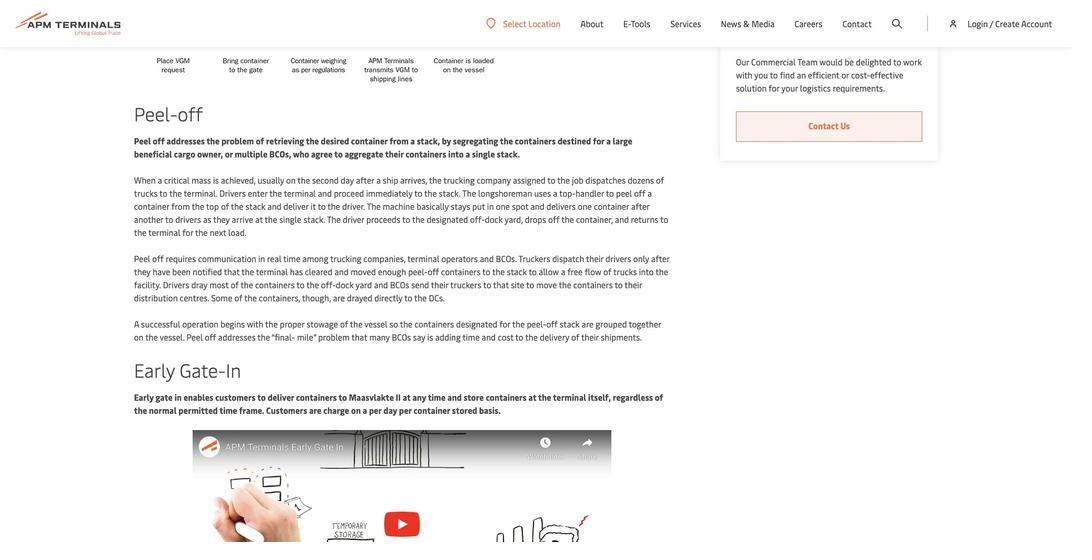 Task type: locate. For each thing, give the bounding box(es) containing it.
is
[[213, 174, 219, 186], [428, 332, 433, 343]]

contact for contact us
[[809, 120, 839, 132]]

1 early from the top
[[134, 357, 175, 383]]

further information
[[736, 25, 839, 41]]

0 horizontal spatial is
[[213, 174, 219, 186]]

single up 'real'
[[279, 214, 302, 225]]

time up has
[[283, 253, 301, 264]]

1 vertical spatial peel
[[134, 253, 150, 264]]

agree
[[311, 148, 333, 160]]

early inside early gate in enables customers to deliver containers to maasvlakte ii at any time and store containers at the terminal itself, regardless of the normal permitted time frame. customers are charge on a per day per container stored basis.
[[134, 392, 154, 403]]

contact for contact
[[843, 18, 872, 29]]

0 vertical spatial after
[[356, 174, 374, 186]]

1 horizontal spatial into
[[639, 266, 654, 278]]

dock
[[485, 214, 503, 225], [336, 279, 354, 291]]

assigned
[[513, 174, 546, 186]]

into down the by
[[448, 148, 464, 160]]

1 vertical spatial they
[[134, 266, 151, 278]]

1 horizontal spatial with
[[736, 69, 753, 81]]

off- inside when a critical mass is achieved, usually on the second day after a ship arrives, the trucking company assigned to the job dispatches dozens of trucks to the terminal. drivers enter the terminal and proceed immediately to the stack. the longshoreman uses a top-handler to peel off a container from the top of the stack and deliver it to the driver. the machine basically stays put in one spot and delivers one container after another to drivers as they arrive at the single stack. the driver proceeds to the designated off-dock yard, drops off the container, and returns to the terminal for the next load.
[[470, 214, 485, 225]]

early left gate
[[134, 392, 154, 403]]

deliver
[[284, 201, 309, 212], [268, 392, 294, 403]]

0 vertical spatial from
[[390, 135, 409, 147]]

of
[[256, 135, 264, 147], [656, 174, 664, 186], [221, 201, 229, 212], [604, 266, 612, 278], [231, 279, 239, 291], [234, 292, 243, 304], [340, 318, 348, 330], [572, 332, 580, 343], [655, 392, 664, 403]]

2 vertical spatial after
[[652, 253, 670, 264]]

0 vertical spatial stack.
[[497, 148, 520, 160]]

requirements.
[[833, 82, 885, 94]]

select location button
[[487, 18, 561, 29]]

bcos inside peel off requires communication in real time among trucking companies, terminal operators and bcos. truckers dispatch their drivers only after they have been notified that the terminal has cleared and moved enough peel-off containers to the stack to allow a free flow of trucks into the facility. drivers dray most of the containers to the off-dock yard and bcos send their truckers to that site to move the containers to their distribution centres. some of the containers, though, are drayed directly to the dcs.
[[390, 279, 409, 291]]

terminal inside early gate in enables customers to deliver containers to maasvlakte ii at any time and store containers at the terminal itself, regardless of the normal permitted time frame. customers are charge on a per day per container stored basis.
[[553, 392, 587, 403]]

with
[[736, 69, 753, 81], [247, 318, 263, 330]]

a left ship
[[376, 174, 381, 186]]

1 horizontal spatial drivers
[[606, 253, 632, 264]]

for left your
[[769, 82, 780, 94]]

0 horizontal spatial in
[[175, 392, 182, 403]]

2 vertical spatial stack
[[560, 318, 580, 330]]

and down enter
[[268, 201, 282, 212]]

0 vertical spatial with
[[736, 69, 753, 81]]

2 vertical spatial in
[[175, 392, 182, 403]]

single inside peel off addresses the problem of retrieving the desired container from a stack, by segregating the containers destined for a large beneficial cargo owner, or multiple bcos, who agree to aggregate their containers into a single stack.
[[472, 148, 495, 160]]

cost
[[498, 332, 514, 343]]

terminal left itself,
[[553, 392, 587, 403]]

put
[[473, 201, 485, 212]]

off- down cleared
[[321, 279, 336, 291]]

the up proceeds
[[367, 201, 381, 212]]

1 vertical spatial after
[[632, 201, 650, 212]]

drayed
[[347, 292, 373, 304]]

addresses down 'begins'
[[218, 332, 256, 343]]

arrives,
[[400, 174, 427, 186]]

when a critical mass is achieved, usually on the second day after a ship arrives, the trucking company assigned to the job dispatches dozens of trucks to the terminal. drivers enter the terminal and proceed immediately to the stack. the longshoreman uses a top-handler to peel off a container from the top of the stack and deliver it to the driver. the machine basically stays put in one spot and delivers one container after another to drivers as they arrive at the single stack. the driver proceeds to the designated off-dock yard, drops off the container, and returns to the terminal for the next load.
[[134, 174, 669, 238]]

0 horizontal spatial dock
[[336, 279, 354, 291]]

of inside peel off addresses the problem of retrieving the desired container from a stack, by segregating the containers destined for a large beneficial cargo owner, or multiple bcos, who agree to aggregate their containers into a single stack.
[[256, 135, 264, 147]]

after up 'proceed'
[[356, 174, 374, 186]]

0 horizontal spatial drivers
[[175, 214, 201, 225]]

1 horizontal spatial is
[[428, 332, 433, 343]]

2 vertical spatial on
[[351, 405, 361, 416]]

1 horizontal spatial in
[[258, 253, 265, 264]]

1 horizontal spatial that
[[352, 332, 367, 343]]

0 vertical spatial single
[[472, 148, 495, 160]]

they up 'next'
[[213, 214, 230, 225]]

1 horizontal spatial trucks
[[614, 266, 637, 278]]

day down ii
[[384, 405, 397, 416]]

0 horizontal spatial trucking
[[330, 253, 362, 264]]

begins
[[221, 318, 245, 330]]

0 horizontal spatial drivers
[[163, 279, 189, 291]]

1 vertical spatial from
[[171, 201, 190, 212]]

1 horizontal spatial contact
[[843, 18, 872, 29]]

off
[[178, 101, 203, 126], [153, 135, 165, 147], [634, 187, 646, 199], [548, 214, 560, 225], [152, 253, 164, 264], [428, 266, 439, 278], [547, 318, 558, 330], [205, 332, 216, 343]]

dock left yard
[[336, 279, 354, 291]]

trucking
[[444, 174, 475, 186], [330, 253, 362, 264]]

stack inside a successful operation begins with the proper stowage of the vessel so the containers designated for the peel-off stack are grouped together on the vessel. peel off addresses the "final- mile" problem that many bcos say is adding time and cost to the delivery of their shipments.
[[560, 318, 580, 330]]

on
[[286, 174, 296, 186], [134, 332, 144, 343], [351, 405, 361, 416]]

2 vertical spatial are
[[309, 405, 322, 416]]

0 vertical spatial designated
[[427, 214, 468, 225]]

shipments.
[[601, 332, 642, 343]]

would
[[820, 56, 843, 68]]

in right gate
[[175, 392, 182, 403]]

container
[[351, 135, 388, 147], [134, 201, 169, 212], [594, 201, 629, 212], [414, 405, 450, 416]]

problem up multiple
[[222, 135, 254, 147]]

company
[[477, 174, 511, 186]]

1 vertical spatial addresses
[[218, 332, 256, 343]]

is inside when a critical mass is achieved, usually on the second day after a ship arrives, the trucking company assigned to the job dispatches dozens of trucks to the terminal. drivers enter the terminal and proceed immediately to the stack. the longshoreman uses a top-handler to peel off a container from the top of the stack and deliver it to the driver. the machine basically stays put in one spot and delivers one container after another to drivers as they arrive at the single stack. the driver proceeds to the designated off-dock yard, drops off the container, and returns to the terminal for the next load.
[[213, 174, 219, 186]]

they inside when a critical mass is achieved, usually on the second day after a ship arrives, the trucking company assigned to the job dispatches dozens of trucks to the terminal. drivers enter the terminal and proceed immediately to the stack. the longshoreman uses a top-handler to peel off a container from the top of the stack and deliver it to the driver. the machine basically stays put in one spot and delivers one container after another to drivers as they arrive at the single stack. the driver proceeds to the designated off-dock yard, drops off the container, and returns to the terminal for the next load.
[[213, 214, 230, 225]]

been
[[172, 266, 191, 278]]

stack.
[[497, 148, 520, 160], [439, 187, 461, 199], [304, 214, 325, 225]]

proceed
[[334, 187, 364, 199]]

peel off addresses the problem of retrieving the desired container from a stack, by segregating the containers destined for a large beneficial cargo owner, or multiple bcos, who agree to aggregate their containers into a single stack.
[[134, 135, 633, 160]]

terminal up send at the left
[[408, 253, 440, 264]]

enables
[[184, 392, 214, 403]]

container up aggregate
[[351, 135, 388, 147]]

for inside peel off addresses the problem of retrieving the desired container from a stack, by segregating the containers destined for a large beneficial cargo owner, or multiple bcos, who agree to aggregate their containers into a single stack.
[[593, 135, 605, 147]]

services
[[671, 18, 701, 29]]

0 horizontal spatial at
[[255, 214, 263, 225]]

"final-
[[272, 332, 295, 343]]

1 vertical spatial stack.
[[439, 187, 461, 199]]

1 horizontal spatial from
[[390, 135, 409, 147]]

dock inside when a critical mass is achieved, usually on the second day after a ship arrives, the trucking company assigned to the job dispatches dozens of trucks to the terminal. drivers enter the terminal and proceed immediately to the stack. the longshoreman uses a top-handler to peel off a container from the top of the stack and deliver it to the driver. the machine basically stays put in one spot and delivers one container after another to drivers as they arrive at the single stack. the driver proceeds to the designated off-dock yard, drops off the container, and returns to the terminal for the next load.
[[485, 214, 503, 225]]

1 vertical spatial designated
[[456, 318, 498, 330]]

early up gate
[[134, 357, 175, 383]]

0 vertical spatial on
[[286, 174, 296, 186]]

off down operation
[[205, 332, 216, 343]]

0 vertical spatial addresses
[[167, 135, 205, 147]]

are inside early gate in enables customers to deliver containers to maasvlakte ii at any time and store containers at the terminal itself, regardless of the normal permitted time frame. customers are charge on a per day per container stored basis.
[[309, 405, 322, 416]]

stays
[[451, 201, 471, 212]]

1 horizontal spatial on
[[286, 174, 296, 186]]

e-tools button
[[624, 0, 651, 47]]

our
[[736, 56, 750, 68]]

of right regardless
[[655, 392, 664, 403]]

&
[[744, 18, 750, 29]]

at inside when a critical mass is achieved, usually on the second day after a ship arrives, the trucking company assigned to the job dispatches dozens of trucks to the terminal. drivers enter the terminal and proceed immediately to the stack. the longshoreman uses a top-handler to peel off a container from the top of the stack and deliver it to the driver. the machine basically stays put in one spot and delivers one container after another to drivers as they arrive at the single stack. the driver proceeds to the designated off-dock yard, drops off the container, and returns to the terminal for the next load.
[[255, 214, 263, 225]]

peel inside a successful operation begins with the proper stowage of the vessel so the containers designated for the peel-off stack are grouped together on the vessel. peel off addresses the "final- mile" problem that many bcos say is adding time and cost to the delivery of their shipments.
[[187, 332, 203, 343]]

with inside our commercial team would be delighted to work with you to find an efficient or cost-effective solution for your logistics requirements.
[[736, 69, 753, 81]]

1 vertical spatial on
[[134, 332, 144, 343]]

a down maasvlakte on the left bottom of the page
[[363, 405, 367, 416]]

0 vertical spatial drivers
[[175, 214, 201, 225]]

a left top-
[[553, 187, 558, 199]]

truckers
[[519, 253, 551, 264]]

early gate-in
[[134, 357, 241, 383]]

bcos inside a successful operation begins with the proper stowage of the vessel so the containers designated for the peel-off stack are grouped together on the vessel. peel off addresses the "final- mile" problem that many bcos say is adding time and cost to the delivery of their shipments.
[[392, 332, 411, 343]]

0 vertical spatial peel-
[[408, 266, 428, 278]]

in right "put"
[[487, 201, 494, 212]]

have
[[153, 266, 170, 278]]

off- down "put"
[[470, 214, 485, 225]]

location
[[529, 18, 561, 29]]

1 vertical spatial single
[[279, 214, 302, 225]]

trucks inside when a critical mass is achieved, usually on the second day after a ship arrives, the trucking company assigned to the job dispatches dozens of trucks to the terminal. drivers enter the terminal and proceed immediately to the stack. the longshoreman uses a top-handler to peel off a container from the top of the stack and deliver it to the driver. the machine basically stays put in one spot and delivers one container after another to drivers as they arrive at the single stack. the driver proceeds to the designated off-dock yard, drops off the container, and returns to the terminal for the next load.
[[134, 187, 158, 199]]

1 horizontal spatial addresses
[[218, 332, 256, 343]]

0 horizontal spatial contact
[[809, 120, 839, 132]]

0 vertical spatial stack
[[246, 201, 266, 212]]

an
[[797, 69, 806, 81]]

off inside peel off addresses the problem of retrieving the desired container from a stack, by segregating the containers destined for a large beneficial cargo owner, or multiple bcos, who agree to aggregate their containers into a single stack.
[[153, 135, 165, 147]]

that down communication
[[224, 266, 240, 278]]

per down ii
[[399, 405, 412, 416]]

1 vertical spatial contact
[[809, 120, 839, 132]]

with right 'begins'
[[247, 318, 263, 330]]

operators
[[442, 253, 478, 264]]

contact inside contact us link
[[809, 120, 839, 132]]

per down maasvlakte on the left bottom of the page
[[369, 405, 382, 416]]

0 vertical spatial dock
[[485, 214, 503, 225]]

time
[[283, 253, 301, 264], [463, 332, 480, 343], [428, 392, 446, 403], [220, 405, 237, 416]]

1 horizontal spatial problem
[[318, 332, 350, 343]]

drivers inside peel off requires communication in real time among trucking companies, terminal operators and bcos. truckers dispatch their drivers only after they have been notified that the terminal has cleared and moved enough peel-off containers to the stack to allow a free flow of trucks into the facility. drivers dray most of the containers to the off-dock yard and bcos send their truckers to that site to move the containers to their distribution centres. some of the containers, though, are drayed directly to the dcs.
[[606, 253, 632, 264]]

trucks down only
[[614, 266, 637, 278]]

2 vertical spatial the
[[327, 214, 341, 225]]

peel inside peel off requires communication in real time among trucking companies, terminal operators and bcos. truckers dispatch their drivers only after they have been notified that the terminal has cleared and moved enough peel-off containers to the stack to allow a free flow of trucks into the facility. drivers dray most of the containers to the off-dock yard and bcos send their truckers to that site to move the containers to their distribution centres. some of the containers, though, are drayed directly to the dcs.
[[134, 253, 150, 264]]

1 horizontal spatial stack.
[[439, 187, 461, 199]]

1 vertical spatial deliver
[[268, 392, 294, 403]]

stack. inside peel off addresses the problem of retrieving the desired container from a stack, by segregating the containers destined for a large beneficial cargo owner, or multiple bcos, who agree to aggregate their containers into a single stack.
[[497, 148, 520, 160]]

a inside peel off requires communication in real time among trucking companies, terminal operators and bcos. truckers dispatch their drivers only after they have been notified that the terminal has cleared and moved enough peel-off containers to the stack to allow a free flow of trucks into the facility. drivers dray most of the containers to the off-dock yard and bcos send their truckers to that site to move the containers to their distribution centres. some of the containers, though, are drayed directly to the dcs.
[[561, 266, 566, 278]]

are left charge
[[309, 405, 322, 416]]

for inside our commercial team would be delighted to work with you to find an efficient or cost-effective solution for your logistics requirements.
[[769, 82, 780, 94]]

0 horizontal spatial one
[[496, 201, 510, 212]]

deliver left the it
[[284, 201, 309, 212]]

in left 'real'
[[258, 253, 265, 264]]

off up send at the left
[[428, 266, 439, 278]]

2 horizontal spatial stack
[[560, 318, 580, 330]]

stack up site at the left bottom of page
[[507, 266, 527, 278]]

1 vertical spatial drivers
[[163, 279, 189, 291]]

and up directly on the bottom of page
[[374, 279, 388, 291]]

are
[[333, 292, 345, 304], [582, 318, 594, 330], [309, 405, 322, 416]]

time right the adding
[[463, 332, 480, 343]]

2 early from the top
[[134, 392, 154, 403]]

1 vertical spatial trucking
[[330, 253, 362, 264]]

real
[[267, 253, 282, 264]]

the
[[462, 187, 476, 199], [367, 201, 381, 212], [327, 214, 341, 225]]

on right charge
[[351, 405, 361, 416]]

addresses up "cargo"
[[167, 135, 205, 147]]

containers inside a successful operation begins with the proper stowage of the vessel so the containers designated for the peel-off stack are grouped together on the vessel. peel off addresses the "final- mile" problem that many bcos say is adding time and cost to the delivery of their shipments.
[[415, 318, 454, 330]]

their up ship
[[385, 148, 404, 160]]

day
[[341, 174, 354, 186], [384, 405, 397, 416]]

solution
[[736, 82, 767, 94]]

with down our
[[736, 69, 753, 81]]

1 horizontal spatial they
[[213, 214, 230, 225]]

charge
[[324, 405, 349, 416]]

are inside a successful operation begins with the proper stowage of the vessel so the containers designated for the peel-off stack are grouped together on the vessel. peel off addresses the "final- mile" problem that many bcos say is adding time and cost to the delivery of their shipments.
[[582, 318, 594, 330]]

of right top
[[221, 201, 229, 212]]

early for early gate-in
[[134, 357, 175, 383]]

deliver up customers
[[268, 392, 294, 403]]

1 horizontal spatial single
[[472, 148, 495, 160]]

drivers down been
[[163, 279, 189, 291]]

and left bcos.
[[480, 253, 494, 264]]

0 vertical spatial in
[[487, 201, 494, 212]]

directly
[[375, 292, 403, 304]]

immediately
[[366, 187, 413, 199]]

yard,
[[505, 214, 523, 225]]

problem down stowage
[[318, 332, 350, 343]]

0 horizontal spatial the
[[327, 214, 341, 225]]

dispatch
[[553, 253, 584, 264]]

0 horizontal spatial on
[[134, 332, 144, 343]]

0 vertical spatial drivers
[[220, 187, 246, 199]]

contact
[[843, 18, 872, 29], [809, 120, 839, 132]]

yard
[[356, 279, 372, 291]]

a left stack, on the left top of the page
[[411, 135, 415, 147]]

select
[[503, 18, 527, 29]]

1 horizontal spatial one
[[578, 201, 592, 212]]

1 horizontal spatial off-
[[470, 214, 485, 225]]

normal
[[149, 405, 177, 416]]

off up have
[[152, 253, 164, 264]]

2 horizontal spatial the
[[462, 187, 476, 199]]

contact us link
[[736, 112, 923, 142]]

and inside early gate in enables customers to deliver containers to maasvlakte ii at any time and store containers at the terminal itself, regardless of the normal permitted time frame. customers are charge on a per day per container stored basis.
[[448, 392, 462, 403]]

trucking up stays
[[444, 174, 475, 186]]

0 horizontal spatial they
[[134, 266, 151, 278]]

are left drayed
[[333, 292, 345, 304]]

any
[[413, 392, 426, 403]]

stack. up company
[[497, 148, 520, 160]]

0 vertical spatial problem
[[222, 135, 254, 147]]

for up requires
[[182, 227, 193, 238]]

1 horizontal spatial peel-
[[527, 318, 547, 330]]

1 horizontal spatial or
[[842, 69, 850, 81]]

together
[[629, 318, 661, 330]]

contact left us
[[809, 120, 839, 132]]

desired
[[321, 135, 349, 147]]

2 vertical spatial that
[[352, 332, 367, 343]]

peel for peel off requires communication in real time among trucking companies, terminal operators and bcos. truckers dispatch their drivers only after they have been notified that the terminal has cleared and moved enough peel-off containers to the stack to allow a free flow of trucks into the facility. drivers dray most of the containers to the off-dock yard and bcos send their truckers to that site to move the containers to their distribution centres. some of the containers, though, are drayed directly to the dcs.
[[134, 253, 150, 264]]

container up another
[[134, 201, 169, 212]]

your
[[782, 82, 798, 94]]

problem inside a successful operation begins with the proper stowage of the vessel so the containers designated for the peel-off stack are grouped together on the vessel. peel off addresses the "final- mile" problem that many bcos say is adding time and cost to the delivery of their shipments.
[[318, 332, 350, 343]]

returns
[[631, 214, 659, 225]]

the up stays
[[462, 187, 476, 199]]

that left many
[[352, 332, 367, 343]]

designated
[[427, 214, 468, 225], [456, 318, 498, 330]]

peel up beneficial
[[134, 135, 151, 147]]

0 horizontal spatial or
[[225, 148, 233, 160]]

ii
[[396, 392, 401, 403]]

0 vertical spatial deliver
[[284, 201, 309, 212]]

0 vertical spatial off-
[[470, 214, 485, 225]]

drivers
[[175, 214, 201, 225], [606, 253, 632, 264]]

2 horizontal spatial stack.
[[497, 148, 520, 160]]

tools
[[631, 18, 651, 29]]

0 vertical spatial contact
[[843, 18, 872, 29]]

drivers left only
[[606, 253, 632, 264]]

say
[[413, 332, 425, 343]]

0 horizontal spatial from
[[171, 201, 190, 212]]

or
[[842, 69, 850, 81], [225, 148, 233, 160]]

0 horizontal spatial trucks
[[134, 187, 158, 199]]

0 horizontal spatial peel-
[[408, 266, 428, 278]]

they up facility.
[[134, 266, 151, 278]]

spot
[[512, 201, 529, 212]]

container down the any
[[414, 405, 450, 416]]

and left 'cost'
[[482, 332, 496, 343]]

1 vertical spatial off-
[[321, 279, 336, 291]]

for inside when a critical mass is achieved, usually on the second day after a ship arrives, the trucking company assigned to the job dispatches dozens of trucks to the terminal. drivers enter the terminal and proceed immediately to the stack. the longshoreman uses a top-handler to peel off a container from the top of the stack and deliver it to the driver. the machine basically stays put in one spot and delivers one container after another to drivers as they arrive at the single stack. the driver proceeds to the designated off-dock yard, drops off the container, and returns to the terminal for the next load.
[[182, 227, 193, 238]]

or inside peel off addresses the problem of retrieving the desired container from a stack, by segregating the containers destined for a large beneficial cargo owner, or multiple bcos, who agree to aggregate their containers into a single stack.
[[225, 148, 233, 160]]

1 vertical spatial problem
[[318, 332, 350, 343]]

enough
[[378, 266, 406, 278]]

news & media
[[721, 18, 775, 29]]

peel inside peel off addresses the problem of retrieving the desired container from a stack, by segregating the containers destined for a large beneficial cargo owner, or multiple bcos, who agree to aggregate their containers into a single stack.
[[134, 135, 151, 147]]

for up 'cost'
[[500, 318, 511, 330]]

peel
[[134, 135, 151, 147], [134, 253, 150, 264], [187, 332, 203, 343]]

one down longshoreman
[[496, 201, 510, 212]]

contact us
[[809, 120, 850, 132]]

1 horizontal spatial per
[[399, 405, 412, 416]]

time down customers
[[220, 405, 237, 416]]

2 horizontal spatial that
[[493, 279, 509, 291]]

terminal.
[[184, 187, 217, 199]]

0 vertical spatial they
[[213, 214, 230, 225]]

from down terminal. at left top
[[171, 201, 190, 212]]

be
[[845, 56, 854, 68]]

stack. up stays
[[439, 187, 461, 199]]

0 horizontal spatial with
[[247, 318, 263, 330]]

news & media button
[[721, 0, 775, 47]]

day up 'proceed'
[[341, 174, 354, 186]]

0 horizontal spatial stack
[[246, 201, 266, 212]]

from inside when a critical mass is achieved, usually on the second day after a ship arrives, the trucking company assigned to the job dispatches dozens of trucks to the terminal. drivers enter the terminal and proceed immediately to the stack. the longshoreman uses a top-handler to peel off a container from the top of the stack and deliver it to the driver. the machine basically stays put in one spot and delivers one container after another to drivers as they arrive at the single stack. the driver proceeds to the designated off-dock yard, drops off the container, and returns to the terminal for the next load.
[[171, 201, 190, 212]]

off up beneficial
[[153, 135, 165, 147]]

problem inside peel off addresses the problem of retrieving the desired container from a stack, by segregating the containers destined for a large beneficial cargo owner, or multiple bcos, who agree to aggregate their containers into a single stack.
[[222, 135, 254, 147]]

in
[[226, 357, 241, 383]]

0 vertical spatial bcos
[[390, 279, 409, 291]]

stack inside peel off requires communication in real time among trucking companies, terminal operators and bcos. truckers dispatch their drivers only after they have been notified that the terminal has cleared and moved enough peel-off containers to the stack to allow a free flow of trucks into the facility. drivers dray most of the containers to the off-dock yard and bcos send their truckers to that site to move the containers to their distribution centres. some of the containers, though, are drayed directly to the dcs.
[[507, 266, 527, 278]]

single down segregating
[[472, 148, 495, 160]]

is right mass
[[213, 174, 219, 186]]

1 horizontal spatial the
[[367, 201, 381, 212]]

operation
[[182, 318, 219, 330]]

1 per from the left
[[369, 405, 382, 416]]

0 horizontal spatial stack.
[[304, 214, 325, 225]]

a down segregating
[[466, 148, 470, 160]]

contact up be
[[843, 18, 872, 29]]

grouped
[[596, 318, 627, 330]]

1 vertical spatial into
[[639, 266, 654, 278]]

per
[[369, 405, 382, 416], [399, 405, 412, 416]]

drivers inside when a critical mass is achieved, usually on the second day after a ship arrives, the trucking company assigned to the job dispatches dozens of trucks to the terminal. drivers enter the terminal and proceed immediately to the stack. the longshoreman uses a top-handler to peel off a container from the top of the stack and deliver it to the driver. the machine basically stays put in one spot and delivers one container after another to drivers as they arrive at the single stack. the driver proceeds to the designated off-dock yard, drops off the container, and returns to the terminal for the next load.
[[175, 214, 201, 225]]

peel up facility.
[[134, 253, 150, 264]]

dock left yard,
[[485, 214, 503, 225]]

container down peel
[[594, 201, 629, 212]]

1 vertical spatial peel-
[[527, 318, 547, 330]]

drivers down achieved,
[[220, 187, 246, 199]]

0 horizontal spatial per
[[369, 405, 382, 416]]

containers up charge
[[296, 392, 337, 403]]

uses
[[534, 187, 551, 199]]

day inside early gate in enables customers to deliver containers to maasvlakte ii at any time and store containers at the terminal itself, regardless of the normal permitted time frame. customers are charge on a per day per container stored basis.
[[384, 405, 397, 416]]

1 horizontal spatial stack
[[507, 266, 527, 278]]

from inside peel off addresses the problem of retrieving the desired container from a stack, by segregating the containers destined for a large beneficial cargo owner, or multiple bcos, who agree to aggregate their containers into a single stack.
[[390, 135, 409, 147]]

0 vertical spatial is
[[213, 174, 219, 186]]

containers up basis.
[[486, 392, 527, 403]]

on inside a successful operation begins with the proper stowage of the vessel so the containers designated for the peel-off stack are grouped together on the vessel. peel off addresses the "final- mile" problem that many bcos say is adding time and cost to the delivery of their shipments.
[[134, 332, 144, 343]]

peel- up delivery
[[527, 318, 547, 330]]

1 horizontal spatial day
[[384, 405, 397, 416]]

1 vertical spatial early
[[134, 392, 154, 403]]

stack up delivery
[[560, 318, 580, 330]]

or right owner,
[[225, 148, 233, 160]]

enter
[[248, 187, 268, 199]]

1 vertical spatial dock
[[336, 279, 354, 291]]

on inside early gate in enables customers to deliver containers to maasvlakte ii at any time and store containers at the terminal itself, regardless of the normal permitted time frame. customers are charge on a per day per container stored basis.
[[351, 405, 361, 416]]

peel-
[[408, 266, 428, 278], [527, 318, 547, 330]]

container inside early gate in enables customers to deliver containers to maasvlakte ii at any time and store containers at the terminal itself, regardless of the normal permitted time frame. customers are charge on a per day per container stored basis.
[[414, 405, 450, 416]]

1 vertical spatial stack
[[507, 266, 527, 278]]

0 vertical spatial or
[[842, 69, 850, 81]]

peel- inside a successful operation begins with the proper stowage of the vessel so the containers designated for the peel-off stack are grouped together on the vessel. peel off addresses the "final- mile" problem that many bcos say is adding time and cost to the delivery of their shipments.
[[527, 318, 547, 330]]



Task type: vqa. For each thing, say whether or not it's contained in the screenshot.
youtube IMAGE
no



Task type: describe. For each thing, give the bounding box(es) containing it.
to inside a successful operation begins with the proper stowage of the vessel so the containers designated for the peel-off stack are grouped together on the vessel. peel off addresses the "final- mile" problem that many bcos say is adding time and cost to the delivery of their shipments.
[[516, 332, 524, 343]]

with inside a successful operation begins with the proper stowage of the vessel so the containers designated for the peel-off stack are grouped together on the vessel. peel off addresses the "final- mile" problem that many bcos say is adding time and cost to the delivery of their shipments.
[[247, 318, 263, 330]]

1 horizontal spatial at
[[403, 392, 411, 403]]

or inside our commercial team would be delighted to work with you to find an efficient or cost-effective solution for your logistics requirements.
[[842, 69, 850, 81]]

regardless
[[613, 392, 653, 403]]

stack,
[[417, 135, 440, 147]]

designated inside when a critical mass is achieved, usually on the second day after a ship arrives, the trucking company assigned to the job dispatches dozens of trucks to the terminal. drivers enter the terminal and proceed immediately to the stack. the longshoreman uses a top-handler to peel off a container from the top of the stack and deliver it to the driver. the machine basically stays put in one spot and delivers one container after another to drivers as they arrive at the single stack. the driver proceeds to the designated off-dock yard, drops off the container, and returns to the terminal for the next load.
[[427, 214, 468, 225]]

ship
[[383, 174, 398, 186]]

logistics
[[800, 82, 831, 94]]

so
[[390, 318, 398, 330]]

for inside a successful operation begins with the proper stowage of the vessel so the containers designated for the peel-off stack are grouped together on the vessel. peel off addresses the "final- mile" problem that many bcos say is adding time and cost to the delivery of their shipments.
[[500, 318, 511, 330]]

peel off requires communication in real time among trucking companies, terminal operators and bcos. truckers dispatch their drivers only after they have been notified that the terminal has cleared and moved enough peel-off containers to the stack to allow a free flow of trucks into the facility. drivers dray most of the containers to the off-dock yard and bcos send their truckers to that site to move the containers to their distribution centres. some of the containers, though, are drayed directly to the dcs.
[[134, 253, 670, 304]]

top-
[[560, 187, 576, 199]]

1 horizontal spatial after
[[632, 201, 650, 212]]

/
[[990, 18, 994, 29]]

trucks inside peel off requires communication in real time among trucking companies, terminal operators and bcos. truckers dispatch their drivers only after they have been notified that the terminal has cleared and moved enough peel-off containers to the stack to allow a free flow of trucks into the facility. drivers dray most of the containers to the off-dock yard and bcos send their truckers to that site to move the containers to their distribution centres. some of the containers, though, are drayed directly to the dcs.
[[614, 266, 637, 278]]

of right stowage
[[340, 318, 348, 330]]

retrieving
[[266, 135, 304, 147]]

media
[[752, 18, 775, 29]]

2 one from the left
[[578, 201, 592, 212]]

effective
[[871, 69, 904, 81]]

that inside a successful operation begins with the proper stowage of the vessel so the containers designated for the peel-off stack are grouped together on the vessel. peel off addresses the "final- mile" problem that many bcos say is adding time and cost to the delivery of their shipments.
[[352, 332, 367, 343]]

are inside peel off requires communication in real time among trucking companies, terminal operators and bcos. truckers dispatch their drivers only after they have been notified that the terminal has cleared and moved enough peel-off containers to the stack to allow a free flow of trucks into the facility. drivers dray most of the containers to the off-dock yard and bcos send their truckers to that site to move the containers to their distribution centres. some of the containers, though, are drayed directly to the dcs.
[[333, 292, 345, 304]]

containers left destined in the right top of the page
[[515, 135, 556, 147]]

load.
[[228, 227, 247, 238]]

has
[[290, 266, 303, 278]]

machine
[[383, 201, 415, 212]]

another
[[134, 214, 163, 225]]

large
[[613, 135, 633, 147]]

gate
[[156, 392, 173, 403]]

trucking inside peel off requires communication in real time among trucking companies, terminal operators and bcos. truckers dispatch their drivers only after they have been notified that the terminal has cleared and moved enough peel-off containers to the stack to allow a free flow of trucks into the facility. drivers dray most of the containers to the off-dock yard and bcos send their truckers to that site to move the containers to their distribution centres. some of the containers, though, are drayed directly to the dcs.
[[330, 253, 362, 264]]

deliver inside when a critical mass is achieved, usually on the second day after a ship arrives, the trucking company assigned to the job dispatches dozens of trucks to the terminal. drivers enter the terminal and proceed immediately to the stack. the longshoreman uses a top-handler to peel off a container from the top of the stack and deliver it to the driver. the machine basically stays put in one spot and delivers one container after another to drivers as they arrive at the single stack. the driver proceeds to the designated off-dock yard, drops off the container, and returns to the terminal for the next load.
[[284, 201, 309, 212]]

owner,
[[197, 148, 223, 160]]

drivers inside when a critical mass is achieved, usually on the second day after a ship arrives, the trucking company assigned to the job dispatches dozens of trucks to the terminal. drivers enter the terminal and proceed immediately to the stack. the longshoreman uses a top-handler to peel off a container from the top of the stack and deliver it to the driver. the machine basically stays put in one spot and delivers one container after another to drivers as they arrive at the single stack. the driver proceeds to the designated off-dock yard, drops off the container, and returns to the terminal for the next load.
[[220, 187, 246, 199]]

drops
[[525, 214, 546, 225]]

and down the second
[[318, 187, 332, 199]]

create
[[996, 18, 1020, 29]]

deliver inside early gate in enables customers to deliver containers to maasvlakte ii at any time and store containers at the terminal itself, regardless of the normal permitted time frame. customers are charge on a per day per container stored basis.
[[268, 392, 294, 403]]

containers up containers,
[[255, 279, 295, 291]]

drivers inside peel off requires communication in real time among trucking companies, terminal operators and bcos. truckers dispatch their drivers only after they have been notified that the terminal has cleared and moved enough peel-off containers to the stack to allow a free flow of trucks into the facility. drivers dray most of the containers to the off-dock yard and bcos send their truckers to that site to move the containers to their distribution centres. some of the containers, though, are drayed directly to the dcs.
[[163, 279, 189, 291]]

cargo
[[174, 148, 195, 160]]

and inside a successful operation begins with the proper stowage of the vessel so the containers designated for the peel-off stack are grouped together on the vessel. peel off addresses the "final- mile" problem that many bcos say is adding time and cost to the delivery of their shipments.
[[482, 332, 496, 343]]

dray
[[191, 279, 208, 291]]

terminal up the it
[[284, 187, 316, 199]]

containers down operators
[[441, 266, 481, 278]]

of right delivery
[[572, 332, 580, 343]]

next
[[210, 227, 226, 238]]

1 vertical spatial that
[[493, 279, 509, 291]]

second
[[312, 174, 339, 186]]

in inside when a critical mass is achieved, usually on the second day after a ship arrives, the trucking company assigned to the job dispatches dozens of trucks to the terminal. drivers enter the terminal and proceed immediately to the stack. the longshoreman uses a top-handler to peel off a container from the top of the stack and deliver it to the driver. the machine basically stays put in one spot and delivers one container after another to drivers as they arrive at the single stack. the driver proceeds to the designated off-dock yard, drops off the container, and returns to the terminal for the next load.
[[487, 201, 494, 212]]

their up the flow
[[586, 253, 604, 264]]

most
[[210, 279, 229, 291]]

account
[[1022, 18, 1053, 29]]

1 vertical spatial the
[[367, 201, 381, 212]]

information
[[778, 25, 839, 41]]

customers
[[266, 405, 307, 416]]

bcos.
[[496, 253, 517, 264]]

news
[[721, 18, 742, 29]]

mile"
[[297, 332, 316, 343]]

it
[[311, 201, 316, 212]]

store
[[464, 392, 484, 403]]

a right when
[[158, 174, 162, 186]]

facility.
[[134, 279, 161, 291]]

team
[[798, 56, 818, 68]]

about
[[581, 18, 604, 29]]

and left moved
[[335, 266, 349, 278]]

stowage
[[307, 318, 338, 330]]

off down the dozens
[[634, 187, 646, 199]]

achieved,
[[221, 174, 256, 186]]

dozens
[[628, 174, 654, 186]]

critical
[[164, 174, 190, 186]]

as
[[203, 214, 211, 225]]

off down delivers
[[548, 214, 560, 225]]

of right most
[[231, 279, 239, 291]]

multiple
[[235, 148, 268, 160]]

careers
[[795, 18, 823, 29]]

contact button
[[843, 0, 872, 47]]

maasvlakte
[[349, 392, 394, 403]]

terminal down 'real'
[[256, 266, 288, 278]]

addresses inside a successful operation begins with the proper stowage of the vessel so the containers designated for the peel-off stack are grouped together on the vessel. peel off addresses the "final- mile" problem that many bcos say is adding time and cost to the delivery of their shipments.
[[218, 332, 256, 343]]

0 horizontal spatial after
[[356, 174, 374, 186]]

in inside peel off requires communication in real time among trucking companies, terminal operators and bcos. truckers dispatch their drivers only after they have been notified that the terminal has cleared and moved enough peel-off containers to the stack to allow a free flow of trucks into the facility. drivers dray most of the containers to the off-dock yard and bcos send their truckers to that site to move the containers to their distribution centres. some of the containers, though, are drayed directly to the dcs.
[[258, 253, 265, 264]]

gate-
[[180, 357, 226, 383]]

allow
[[539, 266, 559, 278]]

to inside peel off addresses the problem of retrieving the desired container from a stack, by segregating the containers destined for a large beneficial cargo owner, or multiple bcos, who agree to aggregate their containers into a single stack.
[[334, 148, 343, 160]]

commercial
[[752, 56, 796, 68]]

proper
[[280, 318, 305, 330]]

of right the dozens
[[656, 174, 664, 186]]

off up delivery
[[547, 318, 558, 330]]

time right the any
[[428, 392, 446, 403]]

their inside peel off addresses the problem of retrieving the desired container from a stack, by segregating the containers destined for a large beneficial cargo owner, or multiple bcos, who agree to aggregate their containers into a single stack.
[[385, 148, 404, 160]]

into inside peel off requires communication in real time among trucking companies, terminal operators and bcos. truckers dispatch their drivers only after they have been notified that the terminal has cleared and moved enough peel-off containers to the stack to allow a free flow of trucks into the facility. drivers dray most of the containers to the off-dock yard and bcos send their truckers to that site to move the containers to their distribution centres. some of the containers, though, are drayed directly to the dcs.
[[639, 266, 654, 278]]

of right the flow
[[604, 266, 612, 278]]

vgm process image
[[136, 0, 503, 84]]

early gate in enables customers to deliver containers to maasvlakte ii at any time and store containers at the terminal itself, regardless of the normal permitted time frame. customers are charge on a per day per container stored basis.
[[134, 392, 664, 416]]

trucking inside when a critical mass is achieved, usually on the second day after a ship arrives, the trucking company assigned to the job dispatches dozens of trucks to the terminal. drivers enter the terminal and proceed immediately to the stack. the longshoreman uses a top-handler to peel off a container from the top of the stack and deliver it to the driver. the machine basically stays put in one spot and delivers one container after another to drivers as they arrive at the single stack. the driver proceeds to the designated off-dock yard, drops off the container, and returns to the terminal for the next load.
[[444, 174, 475, 186]]

a left large
[[607, 135, 611, 147]]

0 horizontal spatial that
[[224, 266, 240, 278]]

peel- inside peel off requires communication in real time among trucking companies, terminal operators and bcos. truckers dispatch their drivers only after they have been notified that the terminal has cleared and moved enough peel-off containers to the stack to allow a free flow of trucks into the facility. drivers dray most of the containers to the off-dock yard and bcos send their truckers to that site to move the containers to their distribution centres. some of the containers, though, are drayed directly to the dcs.
[[408, 266, 428, 278]]

into inside peel off addresses the problem of retrieving the desired container from a stack, by segregating the containers destined for a large beneficial cargo owner, or multiple bcos, who agree to aggregate their containers into a single stack.
[[448, 148, 464, 160]]

their up dcs.
[[431, 279, 449, 291]]

0 vertical spatial the
[[462, 187, 476, 199]]

truckers
[[451, 279, 482, 291]]

in inside early gate in enables customers to deliver containers to maasvlakte ii at any time and store containers at the terminal itself, regardless of the normal permitted time frame. customers are charge on a per day per container stored basis.
[[175, 392, 182, 403]]

containers,
[[259, 292, 300, 304]]

single inside when a critical mass is achieved, usually on the second day after a ship arrives, the trucking company assigned to the job dispatches dozens of trucks to the terminal. drivers enter the terminal and proceed immediately to the stack. the longshoreman uses a top-handler to peel off a container from the top of the stack and deliver it to the driver. the machine basically stays put in one spot and delivers one container after another to drivers as they arrive at the single stack. the driver proceeds to the designated off-dock yard, drops off the container, and returns to the terminal for the next load.
[[279, 214, 302, 225]]

dock inside peel off requires communication in real time among trucking companies, terminal operators and bcos. truckers dispatch their drivers only after they have been notified that the terminal has cleared and moved enough peel-off containers to the stack to allow a free flow of trucks into the facility. drivers dray most of the containers to the off-dock yard and bcos send their truckers to that site to move the containers to their distribution centres. some of the containers, though, are drayed directly to the dcs.
[[336, 279, 354, 291]]

delighted
[[856, 56, 892, 68]]

destined
[[558, 135, 591, 147]]

longshoreman
[[478, 187, 532, 199]]

on inside when a critical mass is achieved, usually on the second day after a ship arrives, the trucking company assigned to the job dispatches dozens of trucks to the terminal. drivers enter the terminal and proceed immediately to the stack. the longshoreman uses a top-handler to peel off a container from the top of the stack and deliver it to the driver. the machine basically stays put in one spot and delivers one container after another to drivers as they arrive at the single stack. the driver proceeds to the designated off-dock yard, drops off the container, and returns to the terminal for the next load.
[[286, 174, 296, 186]]

time inside peel off requires communication in real time among trucking companies, terminal operators and bcos. truckers dispatch their drivers only after they have been notified that the terminal has cleared and moved enough peel-off containers to the stack to allow a free flow of trucks into the facility. drivers dray most of the containers to the off-dock yard and bcos send their truckers to that site to move the containers to their distribution centres. some of the containers, though, are drayed directly to the dcs.
[[283, 253, 301, 264]]

containers down stack, on the left top of the page
[[406, 148, 447, 160]]

time inside a successful operation begins with the proper stowage of the vessel so the containers designated for the peel-off stack are grouped together on the vessel. peel off addresses the "final- mile" problem that many bcos say is adding time and cost to the delivery of their shipments.
[[463, 332, 480, 343]]

addresses inside peel off addresses the problem of retrieving the desired container from a stack, by segregating the containers destined for a large beneficial cargo owner, or multiple bcos, who agree to aggregate their containers into a single stack.
[[167, 135, 205, 147]]

a down the dozens
[[648, 187, 652, 199]]

though,
[[302, 292, 331, 304]]

customers
[[215, 392, 256, 403]]

1 one from the left
[[496, 201, 510, 212]]

cleared
[[305, 266, 333, 278]]

day inside when a critical mass is achieved, usually on the second day after a ship arrives, the trucking company assigned to the job dispatches dozens of trucks to the terminal. drivers enter the terminal and proceed immediately to the stack. the longshoreman uses a top-handler to peel off a container from the top of the stack and deliver it to the driver. the machine basically stays put in one spot and delivers one container after another to drivers as they arrive at the single stack. the driver proceeds to the designated off-dock yard, drops off the container, and returns to the terminal for the next load.
[[341, 174, 354, 186]]

you
[[755, 69, 768, 81]]

2 vertical spatial stack.
[[304, 214, 325, 225]]

early for early gate in enables customers to deliver containers to maasvlakte ii at any time and store containers at the terminal itself, regardless of the normal permitted time frame. customers are charge on a per day per container stored basis.
[[134, 392, 154, 403]]

of inside early gate in enables customers to deliver containers to maasvlakte ii at any time and store containers at the terminal itself, regardless of the normal permitted time frame. customers are charge on a per day per container stored basis.
[[655, 392, 664, 403]]

a inside early gate in enables customers to deliver containers to maasvlakte ii at any time and store containers at the terminal itself, regardless of the normal permitted time frame. customers are charge on a per day per container stored basis.
[[363, 405, 367, 416]]

their down only
[[625, 279, 642, 291]]

off up "cargo"
[[178, 101, 203, 126]]

after inside peel off requires communication in real time among trucking companies, terminal operators and bcos. truckers dispatch their drivers only after they have been notified that the terminal has cleared and moved enough peel-off containers to the stack to allow a free flow of trucks into the facility. drivers dray most of the containers to the off-dock yard and bcos send their truckers to that site to move the containers to their distribution centres. some of the containers, though, are drayed directly to the dcs.
[[652, 253, 670, 264]]

delivery
[[540, 332, 570, 343]]

dispatches
[[586, 174, 626, 186]]

of right some
[[234, 292, 243, 304]]

is inside a successful operation begins with the proper stowage of the vessel so the containers designated for the peel-off stack are grouped together on the vessel. peel off addresses the "final- mile" problem that many bcos say is adding time and cost to the delivery of their shipments.
[[428, 332, 433, 343]]

containers down the flow
[[574, 279, 613, 291]]

find
[[780, 69, 795, 81]]

designated inside a successful operation begins with the proper stowage of the vessel so the containers designated for the peel-off stack are grouped together on the vessel. peel off addresses the "final- mile" problem that many bcos say is adding time and cost to the delivery of their shipments.
[[456, 318, 498, 330]]

only
[[634, 253, 649, 264]]

us
[[841, 120, 850, 132]]

and up drops
[[531, 201, 545, 212]]

container inside peel off addresses the problem of retrieving the desired container from a stack, by segregating the containers destined for a large beneficial cargo owner, or multiple bcos, who agree to aggregate their containers into a single stack.
[[351, 135, 388, 147]]

frame.
[[239, 405, 264, 416]]

off- inside peel off requires communication in real time among trucking companies, terminal operators and bcos. truckers dispatch their drivers only after they have been notified that the terminal has cleared and moved enough peel-off containers to the stack to allow a free flow of trucks into the facility. drivers dray most of the containers to the off-dock yard and bcos send their truckers to that site to move the containers to their distribution centres. some of the containers, though, are drayed directly to the dcs.
[[321, 279, 336, 291]]

job
[[572, 174, 584, 186]]

services button
[[671, 0, 701, 47]]

terminal down another
[[149, 227, 180, 238]]

top
[[206, 201, 219, 212]]

2 horizontal spatial at
[[529, 392, 537, 403]]

peel for peel off addresses the problem of retrieving the desired container from a stack, by segregating the containers destined for a large beneficial cargo owner, or multiple bcos, who agree to aggregate their containers into a single stack.
[[134, 135, 151, 147]]

2 per from the left
[[399, 405, 412, 416]]

centres.
[[180, 292, 209, 304]]

they inside peel off requires communication in real time among trucking companies, terminal operators and bcos. truckers dispatch their drivers only after they have been notified that the terminal has cleared and moved enough peel-off containers to the stack to allow a free flow of trucks into the facility. drivers dray most of the containers to the off-dock yard and bcos send their truckers to that site to move the containers to their distribution centres. some of the containers, though, are drayed directly to the dcs.
[[134, 266, 151, 278]]

e-tools
[[624, 18, 651, 29]]

their inside a successful operation begins with the proper stowage of the vessel so the containers designated for the peel-off stack are grouped together on the vessel. peel off addresses the "final- mile" problem that many bcos say is adding time and cost to the delivery of their shipments.
[[582, 332, 599, 343]]

a
[[134, 318, 139, 330]]

many
[[369, 332, 390, 343]]

and left returns
[[615, 214, 629, 225]]

login
[[968, 18, 988, 29]]

stack inside when a critical mass is achieved, usually on the second day after a ship arrives, the trucking company assigned to the job dispatches dozens of trucks to the terminal. drivers enter the terminal and proceed immediately to the stack. the longshoreman uses a top-handler to peel off a container from the top of the stack and deliver it to the driver. the machine basically stays put in one spot and delivers one container after another to drivers as they arrive at the single stack. the driver proceeds to the designated off-dock yard, drops off the container, and returns to the terminal for the next load.
[[246, 201, 266, 212]]

driver
[[343, 214, 364, 225]]

peel
[[616, 187, 632, 199]]



